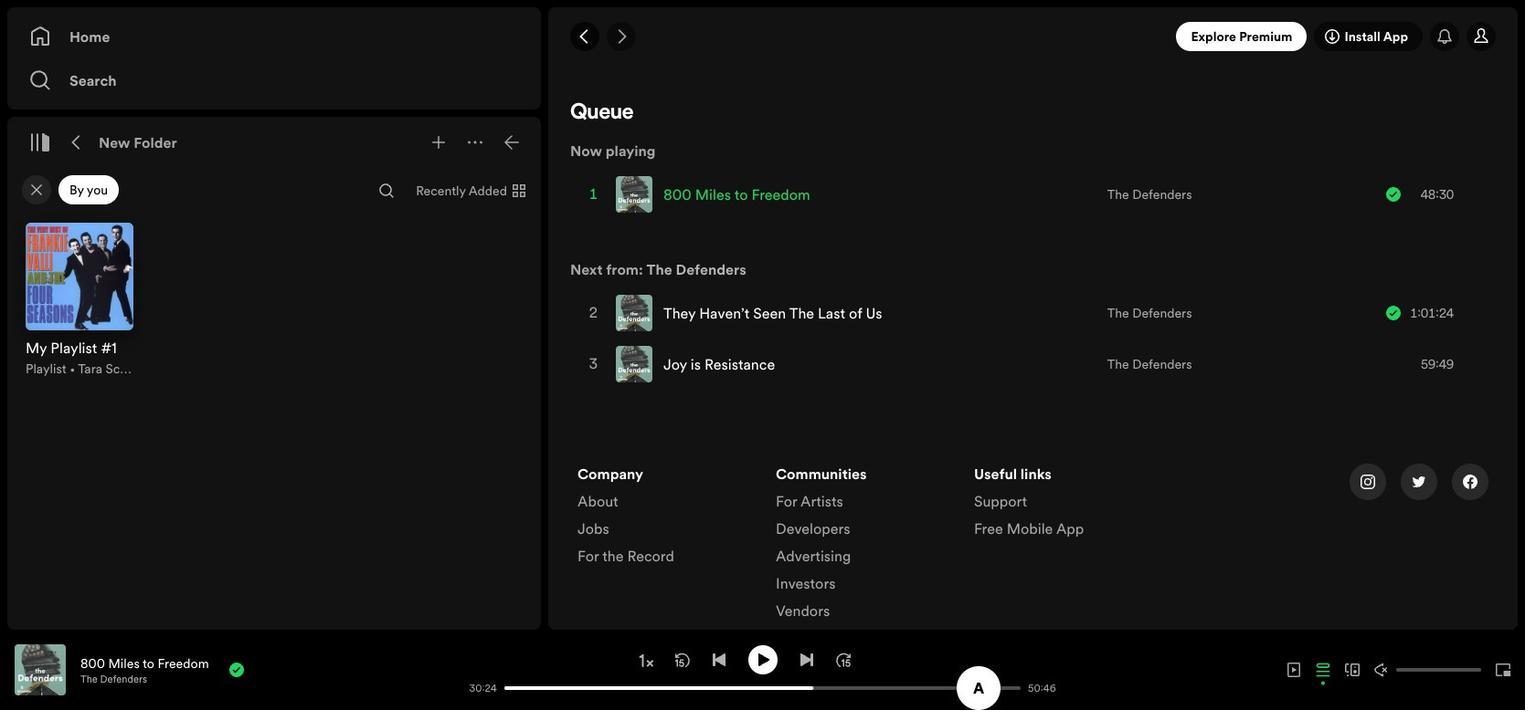 Task type: describe. For each thing, give the bounding box(es) containing it.
the inside cell
[[789, 303, 814, 323]]

explore premium
[[1191, 27, 1292, 46]]

app inside top bar and user menu element
[[1383, 27, 1408, 46]]

advertising
[[776, 546, 851, 567]]

the defenders for the
[[1107, 304, 1192, 323]]

spotify – play queue element
[[548, 102, 1518, 711]]

now playing
[[570, 141, 656, 161]]

what's new image
[[1437, 29, 1452, 44]]

explore premium button
[[1176, 22, 1307, 51]]

3 the defenders from the top
[[1107, 355, 1192, 374]]

search
[[69, 70, 117, 90]]

playlist
[[26, 360, 66, 378]]

to for 800 miles to freedom
[[734, 185, 748, 205]]

go forward image
[[614, 29, 629, 44]]

artists
[[800, 492, 843, 512]]

support link
[[974, 492, 1027, 519]]

next from: the defenders
[[570, 260, 746, 280]]

twitter image
[[1412, 475, 1426, 490]]

mobile
[[1007, 519, 1053, 539]]

joy
[[663, 355, 687, 375]]

800 miles to freedom the defenders
[[80, 655, 209, 687]]

company
[[577, 464, 643, 484]]

developers link
[[776, 519, 850, 546]]

vendors
[[776, 601, 830, 621]]

company about jobs for the record
[[577, 464, 674, 567]]

to for 800 miles to freedom the defenders
[[143, 655, 154, 673]]

miles for 800 miles to freedom
[[695, 185, 731, 205]]

links
[[1020, 464, 1052, 484]]

defenders for they haven't seen the last of us
[[1132, 304, 1192, 323]]

haven't
[[699, 303, 749, 323]]

the defenders for freedom
[[1107, 185, 1192, 204]]

by
[[69, 181, 84, 199]]

next image
[[799, 653, 814, 667]]

skip forward 15 seconds image
[[836, 653, 850, 667]]

main element
[[7, 7, 541, 630]]

install app link
[[1314, 22, 1423, 51]]

free
[[974, 519, 1003, 539]]

about
[[577, 492, 618, 512]]

now
[[570, 141, 602, 161]]

59:49
[[1421, 355, 1454, 374]]

from:
[[606, 260, 643, 280]]

support
[[974, 492, 1027, 512]]

top bar and user menu element
[[548, 7, 1518, 66]]

800 for 800 miles to freedom
[[663, 185, 692, 205]]

jobs
[[577, 519, 609, 539]]

the defenders link for they haven't seen the last of us
[[1107, 304, 1192, 323]]

defenders inside 800 miles to freedom the defenders
[[100, 673, 147, 687]]

connect to a device image
[[1345, 663, 1360, 678]]

useful
[[974, 464, 1017, 484]]

seen
[[753, 303, 786, 323]]

for inside company about jobs for the record
[[577, 546, 599, 567]]

defenders for joy is resistance
[[1132, 355, 1192, 374]]

800 for 800 miles to freedom the defenders
[[80, 655, 105, 673]]

30:24
[[469, 682, 497, 696]]

•
[[70, 360, 75, 378]]

defenders for 800 miles to freedom
[[1132, 185, 1192, 204]]

useful links support free mobile app
[[974, 464, 1084, 539]]

install app
[[1345, 27, 1408, 46]]

go back image
[[577, 29, 592, 44]]

home link
[[29, 18, 519, 55]]

the defenders link for joy is resistance
[[1107, 355, 1192, 374]]



Task type: vqa. For each thing, say whether or not it's contained in the screenshot.
"we'll"
no



Task type: locate. For each thing, give the bounding box(es) containing it.
the defenders link
[[1107, 185, 1192, 204], [647, 260, 746, 280], [1107, 304, 1192, 323], [1107, 355, 1192, 374], [80, 673, 147, 687]]

the defenders link for 800 miles to freedom
[[1107, 185, 1192, 204]]

miles for 800 miles to freedom the defenders
[[108, 655, 140, 673]]

joy is resistance cell
[[616, 340, 782, 389]]

0 horizontal spatial for
[[577, 546, 599, 567]]

you
[[87, 181, 108, 199]]

freedom for 800 miles to freedom the defenders
[[158, 655, 209, 673]]

app right install
[[1383, 27, 1408, 46]]

to inside 800 miles to freedom the defenders
[[143, 655, 154, 673]]

about link
[[577, 492, 618, 519]]

added
[[469, 182, 507, 200]]

advertising link
[[776, 546, 851, 574]]

48:30
[[1421, 185, 1454, 204]]

search link
[[29, 62, 519, 99]]

defenders
[[1132, 185, 1192, 204], [676, 260, 746, 280], [1132, 304, 1192, 323], [1132, 355, 1192, 374], [100, 673, 147, 687]]

investors link
[[776, 574, 836, 601]]

1 horizontal spatial 800
[[663, 185, 692, 205]]

0 horizontal spatial miles
[[108, 655, 140, 673]]

none search field inside the main element
[[372, 176, 401, 206]]

1 vertical spatial app
[[1056, 519, 1084, 539]]

1 vertical spatial 800
[[80, 655, 105, 673]]

play image
[[755, 653, 770, 667]]

the defenders
[[1107, 185, 1192, 204], [1107, 304, 1192, 323], [1107, 355, 1192, 374]]

1 horizontal spatial miles
[[695, 185, 731, 205]]

None search field
[[372, 176, 401, 206]]

the
[[1107, 185, 1129, 204], [647, 260, 672, 280], [789, 303, 814, 323], [1107, 304, 1129, 323], [1107, 355, 1129, 374], [80, 673, 98, 687]]

freedom
[[752, 185, 810, 205], [158, 655, 209, 673]]

now playing: 800 miles to freedom by the defenders footer
[[15, 645, 460, 696]]

for left artists
[[776, 492, 797, 512]]

800 right now playing view image
[[80, 655, 105, 673]]

1:01:24
[[1410, 304, 1454, 323]]

free mobile app link
[[974, 519, 1084, 546]]

the inside 800 miles to freedom the defenders
[[80, 673, 98, 687]]

jobs link
[[577, 519, 609, 546]]

list containing communities
[[776, 464, 952, 629]]

800 inside cell
[[663, 185, 692, 205]]

miles
[[695, 185, 731, 205], [108, 655, 140, 673]]

list
[[577, 464, 754, 574], [776, 464, 952, 629], [974, 464, 1150, 546]]

800
[[663, 185, 692, 205], [80, 655, 105, 673]]

800 miles to freedom
[[663, 185, 810, 205]]

vendors link
[[776, 601, 830, 629]]

record
[[627, 546, 674, 567]]

0 vertical spatial app
[[1383, 27, 1408, 46]]

48:30 cell
[[1386, 170, 1479, 219]]

By you checkbox
[[58, 175, 119, 205]]

they haven't seen the last of us
[[663, 303, 882, 323]]

app right the mobile
[[1056, 519, 1084, 539]]

50:46
[[1028, 682, 1056, 696]]

instagram image
[[1361, 475, 1375, 490]]

playlist •
[[26, 360, 78, 378]]

1 horizontal spatial app
[[1383, 27, 1408, 46]]

0 horizontal spatial 800
[[80, 655, 105, 673]]

1 horizontal spatial freedom
[[752, 185, 810, 205]]

800 miles to freedom link
[[80, 655, 209, 673]]

miles inside 800 miles to freedom the defenders
[[108, 655, 140, 673]]

miles inside cell
[[695, 185, 731, 205]]

0 vertical spatial the defenders
[[1107, 185, 1192, 204]]

0 vertical spatial to
[[734, 185, 748, 205]]

communities
[[776, 464, 867, 484]]

0 vertical spatial 800
[[663, 185, 692, 205]]

0 horizontal spatial app
[[1056, 519, 1084, 539]]

1 horizontal spatial list
[[776, 464, 952, 629]]

volume off image
[[1374, 663, 1389, 678]]

Recently Added, Grid view field
[[401, 176, 537, 206]]

search in your library image
[[379, 184, 394, 198]]

0 horizontal spatial to
[[143, 655, 154, 673]]

list containing company
[[577, 464, 754, 574]]

home
[[69, 26, 110, 47]]

for artists link
[[776, 492, 843, 519]]

next
[[570, 260, 603, 280]]

clear filters image
[[29, 183, 44, 197]]

for left the
[[577, 546, 599, 567]]

skip back 15 seconds image
[[675, 653, 689, 667]]

app inside useful links support free mobile app
[[1056, 519, 1084, 539]]

to
[[734, 185, 748, 205], [143, 655, 154, 673]]

0 vertical spatial for
[[776, 492, 797, 512]]

list containing useful links
[[974, 464, 1150, 546]]

for
[[776, 492, 797, 512], [577, 546, 599, 567]]

by you
[[69, 181, 108, 199]]

the defenders link inside footer
[[80, 673, 147, 687]]

0 vertical spatial miles
[[695, 185, 731, 205]]

1 vertical spatial to
[[143, 655, 154, 673]]

of
[[849, 303, 862, 323]]

they
[[663, 303, 696, 323]]

1 the defenders from the top
[[1107, 185, 1192, 204]]

playing
[[606, 141, 656, 161]]

communities for artists developers advertising investors vendors
[[776, 464, 867, 621]]

800 miles to freedom cell
[[616, 170, 818, 219]]

3 list from the left
[[974, 464, 1150, 546]]

resistance
[[705, 355, 775, 375]]

new
[[99, 132, 130, 153]]

freedom inside 800 miles to freedom the defenders
[[158, 655, 209, 673]]

group inside the main element
[[15, 212, 144, 389]]

folder
[[134, 132, 177, 153]]

0 horizontal spatial list
[[577, 464, 754, 574]]

new folder button
[[95, 128, 181, 157]]

they haven't seen the last of us cell
[[616, 289, 890, 338]]

joy is resistance
[[663, 355, 775, 375]]

freedom inside cell
[[752, 185, 810, 205]]

change speed image
[[636, 652, 655, 671]]

us
[[866, 303, 882, 323]]

2 the defenders from the top
[[1107, 304, 1192, 323]]

2 list from the left
[[776, 464, 952, 629]]

1 vertical spatial the defenders
[[1107, 304, 1192, 323]]

is
[[691, 355, 701, 375]]

new folder
[[99, 132, 177, 153]]

install
[[1345, 27, 1380, 46]]

1:01:24 cell
[[1386, 289, 1479, 338]]

queue
[[570, 102, 634, 124]]

premium
[[1239, 27, 1292, 46]]

1 list from the left
[[577, 464, 754, 574]]

to inside 800 miles to freedom cell
[[734, 185, 748, 205]]

0 vertical spatial freedom
[[752, 185, 810, 205]]

group
[[15, 212, 144, 389]]

player controls element
[[297, 646, 1065, 696]]

0 horizontal spatial freedom
[[158, 655, 209, 673]]

facebook image
[[1463, 475, 1478, 490]]

2 horizontal spatial list
[[974, 464, 1150, 546]]

800 inside 800 miles to freedom the defenders
[[80, 655, 105, 673]]

1 vertical spatial freedom
[[158, 655, 209, 673]]

2 vertical spatial the defenders
[[1107, 355, 1192, 374]]

last
[[818, 303, 845, 323]]

1 vertical spatial miles
[[108, 655, 140, 673]]

for the record link
[[577, 546, 674, 574]]

previous image
[[711, 653, 726, 667]]

1 horizontal spatial for
[[776, 492, 797, 512]]

for inside communities for artists developers advertising investors vendors
[[776, 492, 797, 512]]

app
[[1383, 27, 1408, 46], [1056, 519, 1084, 539]]

recently added
[[416, 182, 507, 200]]

now playing view image
[[43, 653, 58, 668]]

investors
[[776, 574, 836, 594]]

freedom for 800 miles to freedom
[[752, 185, 810, 205]]

explore
[[1191, 27, 1236, 46]]

developers
[[776, 519, 850, 539]]

recently
[[416, 182, 466, 200]]

1 vertical spatial for
[[577, 546, 599, 567]]

800 up next from: the defenders
[[663, 185, 692, 205]]

group containing playlist
[[15, 212, 144, 389]]

the
[[602, 546, 624, 567]]

1 horizontal spatial to
[[734, 185, 748, 205]]



